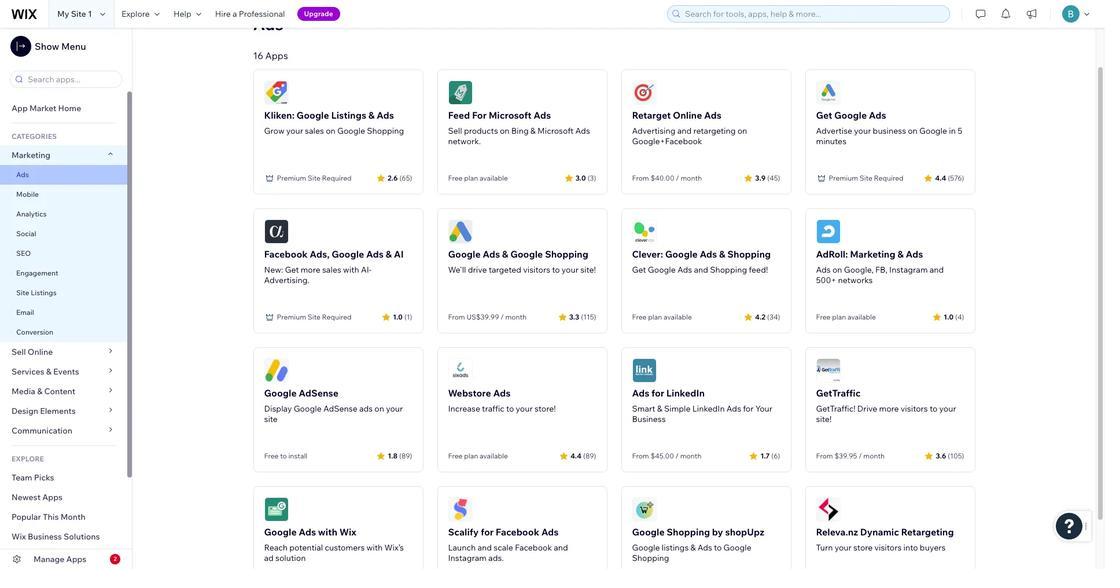 Task type: describe. For each thing, give the bounding box(es) containing it.
google ads & google shopping logo image
[[448, 219, 473, 244]]

professional
[[239, 9, 285, 19]]

month for more
[[864, 452, 885, 460]]

/ for google
[[501, 313, 504, 321]]

sidebar element
[[0, 28, 133, 569]]

your
[[756, 404, 773, 414]]

google+facebook
[[633, 136, 703, 146]]

to inside "gettraffic gettraffic! drive more visitors to your site!"
[[930, 404, 938, 414]]

into
[[904, 543, 919, 553]]

& inside kliken: google listings & ads grow your sales on google shopping
[[369, 109, 375, 121]]

targeted
[[489, 265, 522, 275]]

available for to
[[480, 452, 508, 460]]

1 vertical spatial with
[[318, 526, 338, 538]]

google shopping by shopupz google listings & ads to google shopping
[[633, 526, 765, 563]]

on for get google ads
[[909, 126, 918, 136]]

conversion
[[16, 328, 53, 336]]

clever:
[[633, 248, 664, 260]]

scalify for facebook ads launch and scale facebook and instagram ads.
[[448, 526, 569, 563]]

services
[[12, 367, 44, 377]]

1.8
[[388, 451, 398, 460]]

(105)
[[949, 451, 965, 460]]

store!
[[535, 404, 556, 414]]

premium for get
[[829, 174, 859, 182]]

visitors inside google ads & google shopping we'll drive targeted visitors to your site!
[[524, 265, 551, 275]]

on for retarget online ads
[[738, 126, 748, 136]]

(89) for ads
[[584, 451, 597, 460]]

content
[[44, 386, 75, 397]]

and left scale
[[478, 543, 492, 553]]

1
[[88, 9, 92, 19]]

kliken:
[[264, 109, 295, 121]]

increase
[[448, 404, 481, 414]]

and right scale
[[554, 543, 569, 553]]

google ads with wix logo image
[[264, 497, 289, 522]]

& inside ads for linkedin smart & simple linkedin ads for your business
[[658, 404, 663, 414]]

to inside webstore ads increase traffic to your store!
[[507, 404, 514, 414]]

4.4 for get google ads
[[936, 173, 947, 182]]

grow
[[264, 126, 285, 136]]

app
[[12, 103, 28, 113]]

(65)
[[400, 173, 413, 182]]

3.3
[[570, 312, 580, 321]]

on for google adsense
[[375, 404, 384, 414]]

your inside get google ads advertise your business on google in 5 minutes
[[855, 126, 872, 136]]

potential
[[290, 543, 323, 553]]

free for clever: google ads & shopping
[[633, 313, 647, 321]]

google shopping by shopupz logo image
[[633, 497, 657, 522]]

ads inside webstore ads increase traffic to your store!
[[494, 387, 511, 399]]

ads
[[360, 404, 373, 414]]

sell inside feed for microsoft ads sell products on bing & microsoft ads network.
[[448, 126, 463, 136]]

scale
[[494, 543, 513, 553]]

bing
[[512, 126, 529, 136]]

3.6
[[937, 451, 947, 460]]

ai-
[[361, 265, 372, 275]]

simple
[[665, 404, 691, 414]]

ads inside google shopping by shopupz google listings & ads to google shopping
[[698, 543, 713, 553]]

customers
[[325, 543, 365, 553]]

2 horizontal spatial with
[[367, 543, 383, 553]]

for for smart
[[652, 387, 665, 399]]

3.9 (45)
[[756, 173, 781, 182]]

turn
[[817, 543, 834, 553]]

free plan available for webstore
[[448, 452, 508, 460]]

ads link
[[0, 165, 127, 185]]

ad
[[264, 553, 274, 563]]

(115)
[[582, 312, 597, 321]]

free plan available for clever:
[[633, 313, 692, 321]]

your inside webstore ads increase traffic to your store!
[[516, 404, 533, 414]]

4.2 (34)
[[756, 312, 781, 321]]

ads inside google ads with wix reach potential customers with wix's ad solution
[[299, 526, 316, 538]]

show menu
[[35, 41, 86, 52]]

site! inside google ads & google shopping we'll drive targeted visitors to your site!
[[581, 265, 596, 275]]

free for webstore ads
[[448, 452, 463, 460]]

menu
[[61, 41, 86, 52]]

kliken: google listings & ads grow your sales on google shopping
[[264, 109, 404, 136]]

available for ads
[[848, 313, 877, 321]]

events
[[53, 367, 79, 377]]

to left the install
[[280, 452, 287, 460]]

site listings link
[[0, 283, 127, 303]]

5
[[958, 126, 963, 136]]

adroll:
[[817, 248, 849, 260]]

webstore
[[448, 387, 492, 399]]

advertising.
[[264, 275, 310, 285]]

explore
[[12, 455, 44, 463]]

wix's
[[385, 543, 404, 553]]

your inside google ads & google shopping we'll drive targeted visitors to your site!
[[562, 265, 579, 275]]

premium site required for listings
[[277, 174, 352, 182]]

launch
[[448, 543, 476, 553]]

seo link
[[0, 244, 127, 263]]

3.0 (3)
[[576, 173, 597, 182]]

market
[[30, 103, 56, 113]]

month
[[61, 512, 86, 522]]

feed for microsoft ads logo image
[[448, 80, 473, 105]]

required for google
[[322, 313, 352, 321]]

site for facebook ads, google ads & ai
[[308, 313, 321, 321]]

this
[[43, 512, 59, 522]]

traffic
[[482, 404, 505, 414]]

communication link
[[0, 421, 127, 441]]

google ads with wix reach potential customers with wix's ad solution
[[264, 526, 404, 563]]

(45)
[[768, 173, 781, 182]]

social
[[16, 229, 36, 238]]

premium for kliken:
[[277, 174, 306, 182]]

4.4 (89)
[[571, 451, 597, 460]]

retargeting
[[902, 526, 955, 538]]

by
[[713, 526, 724, 538]]

available for shopping
[[664, 313, 692, 321]]

from for google ads & google shopping
[[448, 313, 465, 321]]

from $40.00 / month
[[633, 174, 703, 182]]

$45.00
[[651, 452, 674, 460]]

free for adroll: marketing & ads
[[817, 313, 831, 321]]

(89) for adsense
[[400, 451, 413, 460]]

elements
[[40, 406, 76, 416]]

ads inside kliken: google listings & ads grow your sales on google shopping
[[377, 109, 394, 121]]

4.4 (576)
[[936, 173, 965, 182]]

month for google
[[506, 313, 527, 321]]

gettraffic logo image
[[817, 358, 841, 383]]

visitors inside 'releva.nz dynamic retargeting turn your store visitors into buyers'
[[875, 543, 902, 553]]

from us$39.99 / month
[[448, 313, 527, 321]]

& inside facebook ads, google ads & ai new: get more sales with ai- advertising.
[[386, 248, 392, 260]]

your inside kliken: google listings & ads grow your sales on google shopping
[[287, 126, 303, 136]]

site
[[264, 414, 278, 424]]

smart
[[633, 404, 656, 414]]

16 apps
[[253, 50, 288, 61]]

month for advertising
[[681, 174, 703, 182]]

(34)
[[768, 312, 781, 321]]

premium for facebook
[[277, 313, 306, 321]]

0 vertical spatial adsense
[[299, 387, 339, 399]]

ads inside get google ads advertise your business on google in 5 minutes
[[870, 109, 887, 121]]

google inside google ads with wix reach potential customers with wix's ad solution
[[264, 526, 297, 538]]

and inside 'adroll: marketing & ads ads on google, fb, instagram and 500+ networks'
[[930, 265, 945, 275]]

month for smart
[[681, 452, 702, 460]]

0 vertical spatial linkedin
[[667, 387, 705, 399]]

mobile
[[16, 190, 39, 199]]

shopping inside kliken: google listings & ads grow your sales on google shopping
[[367, 126, 404, 136]]

feed
[[448, 109, 470, 121]]

on inside kliken: google listings & ads grow your sales on google shopping
[[326, 126, 336, 136]]

/ for smart
[[676, 452, 679, 460]]

your inside "gettraffic gettraffic! drive more visitors to your site!"
[[940, 404, 957, 414]]

apps for manage apps
[[66, 554, 86, 565]]

communication
[[12, 426, 74, 436]]

ads inside sidebar element
[[16, 170, 29, 179]]

email
[[16, 308, 34, 317]]

sell online
[[12, 347, 53, 357]]

email link
[[0, 303, 127, 323]]

analytics
[[16, 210, 47, 218]]

hire a professional link
[[208, 0, 292, 28]]

ads.
[[489, 553, 504, 563]]

more inside facebook ads, google ads & ai new: get more sales with ai- advertising.
[[301, 265, 321, 275]]

plan for clever:
[[649, 313, 663, 321]]



Task type: locate. For each thing, give the bounding box(es) containing it.
& inside 'adroll: marketing & ads ads on google, fb, instagram and 500+ networks'
[[898, 248, 904, 260]]

dynamic
[[861, 526, 900, 538]]

explore
[[122, 9, 150, 19]]

online up services & events
[[28, 347, 53, 357]]

to down by
[[715, 543, 722, 553]]

microsoft up the bing
[[489, 109, 532, 121]]

shopping inside google ads & google shopping we'll drive targeted visitors to your site!
[[545, 248, 589, 260]]

with inside facebook ads, google ads & ai new: get more sales with ai- advertising.
[[343, 265, 359, 275]]

4.4
[[936, 173, 947, 182], [571, 451, 582, 460]]

wix inside google ads with wix reach potential customers with wix's ad solution
[[340, 526, 357, 538]]

and left 'retargeting'
[[678, 126, 692, 136]]

and inside clever: google ads & shopping get google ads and shopping feed!
[[694, 265, 709, 275]]

1.0 for facebook ads, google ads & ai
[[393, 312, 403, 321]]

to right targeted
[[553, 265, 560, 275]]

microsoft
[[489, 109, 532, 121], [538, 126, 574, 136]]

facebook right scale
[[515, 543, 552, 553]]

get inside get google ads advertise your business on google in 5 minutes
[[817, 109, 833, 121]]

site listings
[[16, 288, 57, 297]]

we'll
[[448, 265, 466, 275]]

a
[[233, 9, 237, 19]]

1 vertical spatial business
[[28, 532, 62, 542]]

instagram inside scalify for facebook ads launch and scale facebook and instagram ads.
[[448, 553, 487, 563]]

network.
[[448, 136, 481, 146]]

premium down 'grow'
[[277, 174, 306, 182]]

2 horizontal spatial for
[[744, 404, 754, 414]]

0 horizontal spatial for
[[481, 526, 494, 538]]

design
[[12, 406, 38, 416]]

sales inside kliken: google listings & ads grow your sales on google shopping
[[305, 126, 324, 136]]

0 horizontal spatial 4.4
[[571, 451, 582, 460]]

marketing inside marketing link
[[12, 150, 50, 160]]

2 (89) from the left
[[584, 451, 597, 460]]

1.0 left (1)
[[393, 312, 403, 321]]

free plan available down 'networks'
[[817, 313, 877, 321]]

0 horizontal spatial (89)
[[400, 451, 413, 460]]

0 horizontal spatial instagram
[[448, 553, 487, 563]]

wix business solutions link
[[0, 527, 127, 547]]

visitors inside "gettraffic gettraffic! drive more visitors to your site!"
[[901, 404, 929, 414]]

Search apps... field
[[24, 71, 118, 87]]

1 horizontal spatial business
[[633, 414, 666, 424]]

business up $45.00 at right bottom
[[633, 414, 666, 424]]

2.6 (65)
[[388, 173, 413, 182]]

apps down the solutions
[[66, 554, 86, 565]]

adroll: marketing & ads logo image
[[817, 219, 841, 244]]

/ right $45.00 at right bottom
[[676, 452, 679, 460]]

us$39.99
[[467, 313, 499, 321]]

online for sell
[[28, 347, 53, 357]]

1.7 (6)
[[761, 451, 781, 460]]

engagement link
[[0, 263, 127, 283]]

1 horizontal spatial microsoft
[[538, 126, 574, 136]]

on inside 'adroll: marketing & ads ads on google, fb, instagram and 500+ networks'
[[833, 265, 843, 275]]

0 horizontal spatial more
[[301, 265, 321, 275]]

reach
[[264, 543, 288, 553]]

from for ads for linkedin
[[633, 452, 650, 460]]

/ right "$40.00"
[[676, 174, 680, 182]]

0 horizontal spatial listings
[[31, 288, 57, 297]]

required down kliken: google listings & ads grow your sales on google shopping
[[322, 174, 352, 182]]

premium site required
[[277, 174, 352, 182], [829, 174, 904, 182], [277, 313, 352, 321]]

required down facebook ads, google ads & ai new: get more sales with ai- advertising.
[[322, 313, 352, 321]]

retarget online ads advertising and retargeting on google+facebook
[[633, 109, 748, 146]]

0 horizontal spatial 1.0
[[393, 312, 403, 321]]

and up 1.0 (4)
[[930, 265, 945, 275]]

1.0 left (4) in the right of the page
[[944, 312, 954, 321]]

gettraffic gettraffic! drive more visitors to your site!
[[817, 387, 957, 424]]

plan for webstore
[[464, 452, 478, 460]]

online inside sidebar element
[[28, 347, 53, 357]]

free right (115)
[[633, 313, 647, 321]]

on inside get google ads advertise your business on google in 5 minutes
[[909, 126, 918, 136]]

to up 3.6
[[930, 404, 938, 414]]

conversion link
[[0, 323, 127, 342]]

for
[[472, 109, 487, 121]]

ads inside the retarget online ads advertising and retargeting on google+facebook
[[705, 109, 722, 121]]

instagram inside 'adroll: marketing & ads ads on google, fb, instagram and 500+ networks'
[[890, 265, 929, 275]]

from
[[633, 174, 650, 182], [448, 313, 465, 321], [633, 452, 650, 460], [817, 452, 834, 460]]

get up advertise
[[817, 109, 833, 121]]

marketing
[[12, 150, 50, 160], [851, 248, 896, 260]]

0 vertical spatial business
[[633, 414, 666, 424]]

for left your
[[744, 404, 754, 414]]

500+
[[817, 275, 837, 285]]

1 horizontal spatial marketing
[[851, 248, 896, 260]]

marketing inside 'adroll: marketing & ads ads on google, fb, instagram and 500+ networks'
[[851, 248, 896, 260]]

products
[[464, 126, 498, 136]]

free down network. at the left of the page
[[448, 174, 463, 182]]

site! up (115)
[[581, 265, 596, 275]]

1.0 (4)
[[944, 312, 965, 321]]

available for sell
[[480, 174, 508, 182]]

ads for linkedin logo image
[[633, 358, 657, 383]]

analytics link
[[0, 204, 127, 224]]

facebook up scale
[[496, 526, 540, 538]]

online for retarget
[[673, 109, 703, 121]]

sales inside facebook ads, google ads & ai new: get more sales with ai- advertising.
[[323, 265, 342, 275]]

from left $45.00 at right bottom
[[633, 452, 650, 460]]

on for feed for microsoft ads
[[500, 126, 510, 136]]

Search for tools, apps, help & more... field
[[682, 6, 947, 22]]

on right 'retargeting'
[[738, 126, 748, 136]]

month right $45.00 at right bottom
[[681, 452, 702, 460]]

instagram down scalify
[[448, 553, 487, 563]]

for inside scalify for facebook ads launch and scale facebook and instagram ads.
[[481, 526, 494, 538]]

sell up the services at the left bottom
[[12, 347, 26, 357]]

/ right "us$39.99"
[[501, 313, 504, 321]]

0 horizontal spatial sell
[[12, 347, 26, 357]]

get inside clever: google ads & shopping get google ads and shopping feed!
[[633, 265, 647, 275]]

2 vertical spatial facebook
[[515, 543, 552, 553]]

google adsense display google adsense ads on your site
[[264, 387, 403, 424]]

1 vertical spatial marketing
[[851, 248, 896, 260]]

0 horizontal spatial get
[[285, 265, 299, 275]]

1 vertical spatial sales
[[323, 265, 342, 275]]

1 horizontal spatial 4.4
[[936, 173, 947, 182]]

manage
[[34, 554, 65, 565]]

apps for 16 apps
[[266, 50, 288, 61]]

more down the ads,
[[301, 265, 321, 275]]

premium site required for google
[[277, 313, 352, 321]]

1 vertical spatial sell
[[12, 347, 26, 357]]

1 horizontal spatial (89)
[[584, 451, 597, 460]]

upgrade button
[[297, 7, 340, 21]]

install
[[289, 452, 308, 460]]

services & events link
[[0, 362, 127, 382]]

your left store!
[[516, 404, 533, 414]]

listings
[[662, 543, 689, 553]]

1 horizontal spatial with
[[343, 265, 359, 275]]

apps up this
[[42, 492, 63, 503]]

networks
[[839, 275, 873, 285]]

business inside sidebar element
[[28, 532, 62, 542]]

0 vertical spatial microsoft
[[489, 109, 532, 121]]

facebook inside facebook ads, google ads & ai new: get more sales with ai- advertising.
[[264, 248, 308, 260]]

from left $39.95
[[817, 452, 834, 460]]

0 vertical spatial marketing
[[12, 150, 50, 160]]

0 vertical spatial facebook
[[264, 248, 308, 260]]

0 horizontal spatial apps
[[42, 492, 63, 503]]

free plan available up ads for linkedin logo
[[633, 313, 692, 321]]

required down business
[[875, 174, 904, 182]]

app market home link
[[0, 98, 127, 118]]

on inside feed for microsoft ads sell products on bing & microsoft ads network.
[[500, 126, 510, 136]]

site inside site listings link
[[16, 288, 29, 297]]

media & content link
[[0, 382, 127, 401]]

from for retarget online ads
[[633, 174, 650, 182]]

social link
[[0, 224, 127, 244]]

on right business
[[909, 126, 918, 136]]

/ for advertising
[[676, 174, 680, 182]]

from for gettraffic
[[817, 452, 834, 460]]

1 horizontal spatial wix
[[340, 526, 357, 538]]

ai
[[394, 248, 404, 260]]

your right ads
[[386, 404, 403, 414]]

visitors right drive
[[901, 404, 929, 414]]

kliken: google listings & ads logo image
[[264, 80, 289, 105]]

get inside facebook ads, google ads & ai new: get more sales with ai- advertising.
[[285, 265, 299, 275]]

& inside clever: google ads & shopping get google ads and shopping feed!
[[720, 248, 726, 260]]

engagement
[[16, 269, 58, 277]]

for up 'smart'
[[652, 387, 665, 399]]

1.0 for adroll: marketing & ads
[[944, 312, 954, 321]]

more right drive
[[880, 404, 900, 414]]

gettraffic!
[[817, 404, 856, 414]]

seo
[[16, 249, 31, 258]]

required
[[322, 174, 352, 182], [875, 174, 904, 182], [322, 313, 352, 321]]

marketing down categories
[[12, 150, 50, 160]]

1 vertical spatial facebook
[[496, 526, 540, 538]]

ads inside google ads & google shopping we'll drive targeted visitors to your site!
[[483, 248, 500, 260]]

on down adroll:
[[833, 265, 843, 275]]

2.6
[[388, 173, 398, 182]]

free for google adsense
[[264, 452, 279, 460]]

linkedin right simple
[[693, 404, 725, 414]]

premium down the advertising.
[[277, 313, 306, 321]]

your inside google adsense display google adsense ads on your site
[[386, 404, 403, 414]]

ads,
[[310, 248, 330, 260]]

1 horizontal spatial online
[[673, 109, 703, 121]]

get right "new:"
[[285, 265, 299, 275]]

visitors down dynamic
[[875, 543, 902, 553]]

/ for more
[[859, 452, 863, 460]]

free down 500+
[[817, 313, 831, 321]]

premium site required for ads
[[829, 174, 904, 182]]

required for ads
[[875, 174, 904, 182]]

1 vertical spatial linkedin
[[693, 404, 725, 414]]

free plan available down network. at the left of the page
[[448, 174, 508, 182]]

your down releva.nz
[[835, 543, 852, 553]]

0 horizontal spatial wix
[[12, 532, 26, 542]]

0 vertical spatial listings
[[331, 109, 367, 121]]

0 vertical spatial sell
[[448, 126, 463, 136]]

0 vertical spatial visitors
[[524, 265, 551, 275]]

1 horizontal spatial get
[[633, 265, 647, 275]]

0 vertical spatial with
[[343, 265, 359, 275]]

site! down gettraffic
[[817, 414, 832, 424]]

shopping
[[367, 126, 404, 136], [545, 248, 589, 260], [728, 248, 771, 260], [711, 265, 748, 275], [667, 526, 711, 538], [633, 553, 670, 563]]

0 horizontal spatial site!
[[581, 265, 596, 275]]

to right the traffic
[[507, 404, 514, 414]]

more inside "gettraffic gettraffic! drive more visitors to your site!"
[[880, 404, 900, 414]]

media
[[12, 386, 35, 397]]

on right 'grow'
[[326, 126, 336, 136]]

site! inside "gettraffic gettraffic! drive more visitors to your site!"
[[817, 414, 832, 424]]

plan down increase
[[464, 452, 478, 460]]

sales right 'grow'
[[305, 126, 324, 136]]

1 horizontal spatial listings
[[331, 109, 367, 121]]

& inside feed for microsoft ads sell products on bing & microsoft ads network.
[[531, 126, 536, 136]]

webstore ads logo image
[[448, 358, 473, 383]]

sell inside sidebar element
[[12, 347, 26, 357]]

(1)
[[405, 312, 413, 321]]

2 horizontal spatial get
[[817, 109, 833, 121]]

wix down popular
[[12, 532, 26, 542]]

your up the 3.6 (105) on the right bottom of the page
[[940, 404, 957, 414]]

retarget online ads logo image
[[633, 80, 657, 105]]

1 vertical spatial 4.4
[[571, 451, 582, 460]]

1 horizontal spatial instagram
[[890, 265, 929, 275]]

1 vertical spatial site!
[[817, 414, 832, 424]]

0 vertical spatial more
[[301, 265, 321, 275]]

0 vertical spatial online
[[673, 109, 703, 121]]

1 1.0 from the left
[[393, 312, 403, 321]]

business down popular this month
[[28, 532, 62, 542]]

get google ads logo image
[[817, 80, 841, 105]]

free
[[448, 174, 463, 182], [633, 313, 647, 321], [817, 313, 831, 321], [264, 452, 279, 460], [448, 452, 463, 460]]

1 horizontal spatial for
[[652, 387, 665, 399]]

1 vertical spatial more
[[880, 404, 900, 414]]

1 horizontal spatial apps
[[66, 554, 86, 565]]

feed for microsoft ads sell products on bing & microsoft ads network.
[[448, 109, 591, 146]]

in
[[950, 126, 957, 136]]

advertise
[[817, 126, 853, 136]]

linkedin
[[667, 387, 705, 399], [693, 404, 725, 414]]

show
[[35, 41, 59, 52]]

plan for feed
[[464, 174, 478, 182]]

0 vertical spatial instagram
[[890, 265, 929, 275]]

facebook up "new:"
[[264, 248, 308, 260]]

2 vertical spatial apps
[[66, 554, 86, 565]]

hire a professional
[[215, 9, 285, 19]]

/ right $39.95
[[859, 452, 863, 460]]

1 vertical spatial visitors
[[901, 404, 929, 414]]

picks
[[34, 473, 54, 483]]

solutions
[[64, 532, 100, 542]]

business
[[633, 414, 666, 424], [28, 532, 62, 542]]

0 vertical spatial sales
[[305, 126, 324, 136]]

1 horizontal spatial sell
[[448, 126, 463, 136]]

1 vertical spatial online
[[28, 347, 53, 357]]

scalify for facebook ads logo image
[[448, 497, 473, 522]]

2 vertical spatial for
[[481, 526, 494, 538]]

0 vertical spatial site!
[[581, 265, 596, 275]]

month right "us$39.99"
[[506, 313, 527, 321]]

to inside google shopping by shopupz google listings & ads to google shopping
[[715, 543, 722, 553]]

plan for adroll:
[[833, 313, 847, 321]]

0 horizontal spatial online
[[28, 347, 53, 357]]

feed!
[[749, 265, 769, 275]]

instagram
[[890, 265, 929, 275], [448, 553, 487, 563]]

help
[[174, 9, 192, 19]]

with up customers
[[318, 526, 338, 538]]

for
[[652, 387, 665, 399], [744, 404, 754, 414], [481, 526, 494, 538]]

clever: google ads & shopping logo image
[[633, 219, 657, 244]]

your inside 'releva.nz dynamic retargeting turn your store visitors into buyers'
[[835, 543, 852, 553]]

on left the bing
[[500, 126, 510, 136]]

popular this month
[[12, 512, 86, 522]]

free down increase
[[448, 452, 463, 460]]

1 horizontal spatial 1.0
[[944, 312, 954, 321]]

apps
[[266, 50, 288, 61], [42, 492, 63, 503], [66, 554, 86, 565]]

1 vertical spatial for
[[744, 404, 754, 414]]

3.9
[[756, 173, 766, 182]]

marketing up the "fb,"
[[851, 248, 896, 260]]

plan up ads for linkedin logo
[[649, 313, 663, 321]]

facebook ads, google ads & ai logo image
[[264, 219, 289, 244]]

listings inside kliken: google listings & ads grow your sales on google shopping
[[331, 109, 367, 121]]

get down clever:
[[633, 265, 647, 275]]

1 (89) from the left
[[400, 451, 413, 460]]

ads for linkedin smart & simple linkedin ads for your business
[[633, 387, 773, 424]]

sales down the ads,
[[323, 265, 342, 275]]

linkedin up simple
[[667, 387, 705, 399]]

plan down network. at the left of the page
[[464, 174, 478, 182]]

on right ads
[[375, 404, 384, 414]]

on inside the retarget online ads advertising and retargeting on google+facebook
[[738, 126, 748, 136]]

required for listings
[[322, 174, 352, 182]]

& inside google ads & google shopping we'll drive targeted visitors to your site!
[[502, 248, 509, 260]]

for for ads
[[481, 526, 494, 538]]

free plan available for adroll:
[[817, 313, 877, 321]]

wix up customers
[[340, 526, 357, 538]]

1 horizontal spatial site!
[[817, 414, 832, 424]]

1 horizontal spatial more
[[880, 404, 900, 414]]

from left "us$39.99"
[[448, 313, 465, 321]]

0 horizontal spatial marketing
[[12, 150, 50, 160]]

google adsense logo image
[[264, 358, 289, 383]]

shopupz
[[726, 526, 765, 538]]

1 vertical spatial microsoft
[[538, 126, 574, 136]]

to inside google ads & google shopping we'll drive targeted visitors to your site!
[[553, 265, 560, 275]]

2 1.0 from the left
[[944, 312, 954, 321]]

sales
[[305, 126, 324, 136], [323, 265, 342, 275]]

apps right 16
[[266, 50, 288, 61]]

your left business
[[855, 126, 872, 136]]

design elements link
[[0, 401, 127, 421]]

instagram right the "fb,"
[[890, 265, 929, 275]]

your up 3.3
[[562, 265, 579, 275]]

listings inside sidebar element
[[31, 288, 57, 297]]

1.0 (1)
[[393, 312, 413, 321]]

fb,
[[876, 265, 888, 275]]

site for get google ads
[[860, 174, 873, 182]]

your right 'grow'
[[287, 126, 303, 136]]

4.4 for webstore ads
[[571, 451, 582, 460]]

(6)
[[772, 451, 781, 460]]

releva.nz dynamic retargeting logo image
[[817, 497, 841, 522]]

free plan available for feed
[[448, 174, 508, 182]]

ads inside facebook ads, google ads & ai new: get more sales with ai- advertising.
[[367, 248, 384, 260]]

2 vertical spatial with
[[367, 543, 383, 553]]

on inside google adsense display google adsense ads on your site
[[375, 404, 384, 414]]

google inside facebook ads, google ads & ai new: get more sales with ai- advertising.
[[332, 248, 364, 260]]

1 vertical spatial instagram
[[448, 553, 487, 563]]

0 horizontal spatial microsoft
[[489, 109, 532, 121]]

3.3 (115)
[[570, 312, 597, 321]]

(576)
[[949, 173, 965, 182]]

0 vertical spatial for
[[652, 387, 665, 399]]

visitors right targeted
[[524, 265, 551, 275]]

online up 'retargeting'
[[673, 109, 703, 121]]

plan down 500+
[[833, 313, 847, 321]]

1 vertical spatial listings
[[31, 288, 57, 297]]

online inside the retarget online ads advertising and retargeting on google+facebook
[[673, 109, 703, 121]]

get
[[817, 109, 833, 121], [285, 265, 299, 275], [633, 265, 647, 275]]

2 vertical spatial visitors
[[875, 543, 902, 553]]

microsoft right the bing
[[538, 126, 574, 136]]

free plan available down increase
[[448, 452, 508, 460]]

0 vertical spatial apps
[[266, 50, 288, 61]]

for right scalify
[[481, 526, 494, 538]]

premium down the minutes
[[829, 174, 859, 182]]

with left wix's at the bottom of the page
[[367, 543, 383, 553]]

2
[[114, 555, 117, 563]]

app market home
[[12, 103, 81, 113]]

1 vertical spatial apps
[[42, 492, 63, 503]]

and left feed!
[[694, 265, 709, 275]]

0 vertical spatial 4.4
[[936, 173, 947, 182]]

wix inside sidebar element
[[12, 532, 26, 542]]

1.7
[[761, 451, 770, 460]]

from $39.95 / month
[[817, 452, 885, 460]]

month
[[681, 174, 703, 182], [506, 313, 527, 321], [681, 452, 702, 460], [864, 452, 885, 460]]

manage apps
[[34, 554, 86, 565]]

adsense
[[299, 387, 339, 399], [324, 404, 358, 414]]

1 vertical spatial adsense
[[324, 404, 358, 414]]

apps for newest apps
[[42, 492, 63, 503]]

google
[[297, 109, 329, 121], [835, 109, 868, 121], [338, 126, 365, 136], [920, 126, 948, 136], [332, 248, 364, 260], [448, 248, 481, 260], [511, 248, 543, 260], [666, 248, 698, 260], [648, 265, 676, 275], [264, 387, 297, 399], [294, 404, 322, 414], [264, 526, 297, 538], [633, 526, 665, 538], [633, 543, 660, 553], [724, 543, 752, 553]]

ads inside scalify for facebook ads launch and scale facebook and instagram ads.
[[542, 526, 559, 538]]

0 horizontal spatial with
[[318, 526, 338, 538]]

month right "$40.00"
[[681, 174, 703, 182]]

free for feed for microsoft ads
[[448, 174, 463, 182]]

site for kliken: google listings & ads
[[308, 174, 321, 182]]

2 horizontal spatial apps
[[266, 50, 288, 61]]

& inside google shopping by shopupz google listings & ads to google shopping
[[691, 543, 696, 553]]

with left ai-
[[343, 265, 359, 275]]

categories
[[12, 132, 57, 141]]

0 horizontal spatial business
[[28, 532, 62, 542]]

month right $39.95
[[864, 452, 885, 460]]

retarget
[[633, 109, 671, 121]]

sell down feed
[[448, 126, 463, 136]]

and inside the retarget online ads advertising and retargeting on google+facebook
[[678, 126, 692, 136]]

business inside ads for linkedin smart & simple linkedin ads for your business
[[633, 414, 666, 424]]

from left "$40.00"
[[633, 174, 650, 182]]

free left the install
[[264, 452, 279, 460]]



Task type: vqa. For each thing, say whether or not it's contained in the screenshot.
Webstore Ads Free
yes



